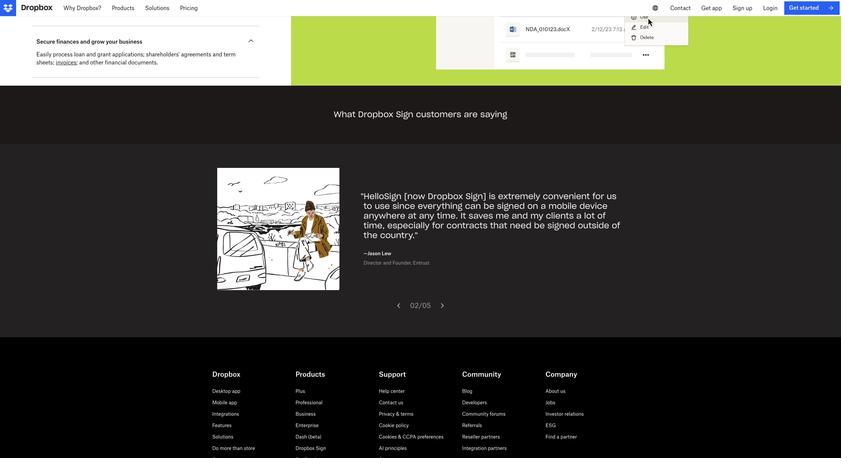 Task type: describe. For each thing, give the bounding box(es) containing it.
templates in dropbox sign on signature page image
[[307, 0, 825, 70]]

1 vertical spatial signed
[[548, 220, 575, 231]]

terms
[[401, 411, 414, 417]]

are
[[464, 109, 478, 120]]

outside
[[578, 220, 609, 231]]

and inside "hellosign [now dropbox sign] is extremely convenient for us to use since everything can be signed on a mobile device anywhere at any time. it saves me and my clients a lot of time, especially for contracts that need be signed outside of the country."
[[512, 211, 528, 221]]

partners for reseller partners
[[481, 434, 500, 440]]

dropbox right what
[[358, 109, 394, 120]]

streamline real estate agreements
[[36, 7, 127, 14]]

us for contact us
[[398, 400, 403, 405]]

dash (beta)
[[296, 434, 322, 440]]

dropbox sign
[[296, 445, 326, 451]]

privacy & terms link
[[379, 411, 414, 417]]

0 vertical spatial be
[[484, 201, 495, 211]]

get started
[[789, 5, 819, 11]]

dropbox inside "hellosign [now dropbox sign] is extremely convenient for us to use since everything can be signed on a mobile device anywhere at any time. it saves me and my clients a lot of time, especially for contracts that need be signed outside of the country."
[[428, 191, 463, 202]]

anywhere
[[364, 211, 405, 221]]

and left term
[[213, 51, 222, 58]]

get app button
[[696, 0, 727, 16]]

us inside "hellosign [now dropbox sign] is extremely convenient for us to use since everything can be signed on a mobile device anywhere at any time. it saves me and my clients a lot of time, especially for contracts that need be signed outside of the country."
[[607, 191, 617, 202]]

easily process loan and grant applications; shareholders' agreements and term sheets;
[[36, 51, 236, 66]]

since
[[393, 201, 415, 211]]

"hellosign [now dropbox sign] is extremely convenient for us to use since everything can be signed on a mobile device anywhere at any time. it saves me and my clients a lot of time, especially for contracts that need be signed outside of the country."
[[361, 191, 620, 240]]

that
[[490, 220, 507, 231]]

;
[[76, 59, 78, 66]]

plus
[[296, 388, 305, 394]]

principles
[[385, 445, 407, 451]]

about us link
[[546, 388, 566, 394]]

desktop app link
[[212, 388, 240, 394]]

director and founder, entrust
[[364, 260, 430, 266]]

1 horizontal spatial a
[[557, 434, 559, 440]]

started
[[800, 5, 819, 11]]

time.
[[437, 211, 458, 221]]

about us
[[546, 388, 566, 394]]

sign up
[[733, 5, 753, 11]]

app for mobile app
[[229, 400, 237, 405]]

developers link
[[462, 400, 487, 405]]

policy
[[396, 423, 409, 428]]

ccpa
[[403, 434, 416, 440]]

dash
[[296, 434, 307, 440]]

1 vertical spatial for
[[432, 220, 444, 231]]

shareholders'
[[146, 51, 180, 58]]

investor
[[546, 411, 564, 417]]

business
[[119, 38, 142, 45]]

invoices link
[[56, 59, 76, 66]]

contact us link
[[379, 400, 403, 405]]

jobs link
[[546, 400, 556, 405]]

developers
[[462, 400, 487, 405]]

and down the lew
[[383, 260, 391, 266]]

grow
[[91, 38, 105, 45]]

us for about us
[[560, 388, 566, 394]]

secure
[[36, 38, 55, 45]]

dash (beta) link
[[296, 434, 322, 440]]

enterprise
[[296, 423, 319, 428]]

and right ';' on the left of page
[[79, 59, 89, 66]]

invoices
[[56, 59, 76, 66]]

ai
[[379, 445, 384, 451]]

estate
[[78, 7, 94, 14]]

is
[[489, 191, 496, 202]]

everything
[[418, 201, 463, 211]]

extremely
[[498, 191, 541, 202]]

find
[[546, 434, 556, 440]]

sign]
[[466, 191, 486, 202]]

business
[[296, 411, 316, 417]]

applications;
[[112, 51, 145, 58]]

investor relations
[[546, 411, 584, 417]]

agreements inside easily process loan and grant applications; shareholders' agreements and term sheets;
[[181, 51, 211, 58]]

reseller partners
[[462, 434, 500, 440]]

privacy
[[379, 411, 395, 417]]

cookies & ccpa preferences
[[379, 434, 444, 440]]

what
[[334, 109, 356, 120]]

[now
[[404, 191, 425, 202]]

help center link
[[379, 388, 405, 394]]

cookie policy
[[379, 423, 409, 428]]

need
[[510, 220, 532, 231]]

jobs
[[546, 400, 556, 405]]

do
[[212, 445, 219, 451]]

do more than store
[[212, 445, 255, 451]]

professional link
[[296, 400, 323, 405]]

community forums
[[462, 411, 506, 417]]

contact for contact
[[670, 5, 691, 11]]

documents.
[[128, 59, 158, 66]]

pricing
[[180, 5, 198, 11]]

customers
[[416, 109, 461, 120]]

cookies & ccpa preferences link
[[379, 434, 444, 440]]

support
[[379, 370, 406, 379]]

dropbox?
[[77, 5, 101, 11]]

store
[[244, 445, 255, 451]]

ai principles link
[[379, 445, 407, 451]]

device
[[580, 201, 608, 211]]

mobile app link
[[212, 400, 237, 405]]

0 vertical spatial sign
[[733, 5, 745, 11]]

0 horizontal spatial of
[[598, 211, 606, 221]]



Task type: locate. For each thing, give the bounding box(es) containing it.
app for desktop app
[[232, 388, 240, 394]]

process
[[53, 51, 73, 58]]

get started link
[[785, 1, 840, 15]]

1 vertical spatial sign
[[396, 109, 414, 120]]

& for privacy
[[396, 411, 400, 417]]

app right 'mobile'
[[229, 400, 237, 405]]

business link
[[296, 411, 316, 417]]

up
[[746, 5, 753, 11]]

community down developers link
[[462, 411, 489, 417]]

0 vertical spatial app
[[712, 5, 722, 11]]

0 horizontal spatial sign
[[316, 445, 326, 451]]

(beta)
[[308, 434, 322, 440]]

0 vertical spatial solutions
[[145, 5, 169, 11]]

1 horizontal spatial get
[[789, 5, 799, 11]]

0 horizontal spatial agreements
[[96, 7, 127, 14]]

2 horizontal spatial sign
[[733, 5, 745, 11]]

at
[[408, 211, 417, 221]]

partners up integration partners link
[[481, 434, 500, 440]]

app
[[712, 5, 722, 11], [232, 388, 240, 394], [229, 400, 237, 405]]

get for get started
[[789, 5, 799, 11]]

1 vertical spatial community
[[462, 411, 489, 417]]

find a partner
[[546, 434, 577, 440]]

director
[[364, 260, 382, 266]]

0 vertical spatial &
[[396, 411, 400, 417]]

1 horizontal spatial us
[[560, 388, 566, 394]]

get app
[[702, 5, 722, 11]]

1 horizontal spatial for
[[593, 191, 604, 202]]

2 community from the top
[[462, 411, 489, 417]]

agreements right estate on the left top of page
[[96, 7, 127, 14]]

preferences
[[418, 434, 444, 440]]

invoices ; and other financial documents.
[[56, 59, 158, 66]]

be right can
[[484, 201, 495, 211]]

convenient
[[543, 191, 590, 202]]

investor relations link
[[546, 411, 584, 417]]

& left terms
[[396, 411, 400, 417]]

why dropbox? button
[[58, 0, 107, 16]]

for down everything
[[432, 220, 444, 231]]

app inside popup button
[[712, 5, 722, 11]]

contact button
[[665, 0, 696, 16]]

mobile
[[549, 201, 577, 211]]

solutions left the "pricing" link
[[145, 5, 169, 11]]

to
[[364, 201, 372, 211]]

1 horizontal spatial contact
[[670, 5, 691, 11]]

us
[[607, 191, 617, 202], [560, 388, 566, 394], [398, 400, 403, 405]]

blog link
[[462, 388, 473, 394]]

0 vertical spatial products
[[112, 5, 134, 11]]

referrals
[[462, 423, 482, 428]]

an illustration of a person sitting in a park looking at a digital tablet image
[[217, 168, 340, 290]]

help
[[379, 388, 389, 394]]

dropbox up the desktop app
[[212, 370, 240, 379]]

plus link
[[296, 388, 305, 394]]

center
[[391, 388, 405, 394]]

solutions down features link
[[212, 434, 233, 440]]

1 vertical spatial contact
[[379, 400, 397, 405]]

privacy & terms
[[379, 411, 414, 417]]

app for get app
[[712, 5, 722, 11]]

reseller
[[462, 434, 480, 440]]

0 horizontal spatial for
[[432, 220, 444, 231]]

1 horizontal spatial of
[[612, 220, 620, 231]]

1 vertical spatial agreements
[[181, 51, 211, 58]]

especially
[[387, 220, 430, 231]]

grant
[[97, 51, 111, 58]]

1 vertical spatial be
[[534, 220, 545, 231]]

login
[[763, 5, 778, 11]]

more
[[220, 445, 231, 451]]

founder,
[[393, 260, 412, 266]]

0 horizontal spatial contact
[[379, 400, 397, 405]]

of right outside
[[612, 220, 620, 231]]

0 horizontal spatial get
[[702, 5, 711, 11]]

0 vertical spatial agreements
[[96, 7, 127, 14]]

0 horizontal spatial signed
[[497, 201, 525, 211]]

agreements right "shareholders'" at the left of page
[[181, 51, 211, 58]]

signed down mobile
[[548, 220, 575, 231]]

0 vertical spatial us
[[607, 191, 617, 202]]

1 vertical spatial solutions
[[212, 434, 233, 440]]

community up the 'blog'
[[462, 370, 501, 379]]

& left ccpa
[[398, 434, 401, 440]]

&
[[396, 411, 400, 417], [398, 434, 401, 440]]

dropbox down dash (beta)
[[296, 445, 315, 451]]

contact up privacy
[[379, 400, 397, 405]]

do more than store link
[[212, 445, 255, 451]]

solutions inside 'dropdown button'
[[145, 5, 169, 11]]

1 horizontal spatial agreements
[[181, 51, 211, 58]]

a right on
[[541, 201, 546, 211]]

integration partners link
[[462, 445, 507, 451]]

lew
[[382, 251, 391, 256]]

dropbox up time.
[[428, 191, 463, 202]]

1 horizontal spatial sign
[[396, 109, 414, 120]]

blog
[[462, 388, 473, 394]]

footer
[[0, 353, 841, 458]]

a left lot
[[577, 211, 582, 221]]

be right need
[[534, 220, 545, 231]]

contact for contact us
[[379, 400, 397, 405]]

2 vertical spatial sign
[[316, 445, 326, 451]]

referrals link
[[462, 423, 482, 428]]

signed right the is
[[497, 201, 525, 211]]

on
[[528, 201, 538, 211]]

get for get app
[[702, 5, 711, 11]]

0 vertical spatial partners
[[481, 434, 500, 440]]

company
[[546, 370, 577, 379]]

contact inside popup button
[[670, 5, 691, 11]]

footer containing dropbox
[[0, 353, 841, 458]]

0 vertical spatial community
[[462, 370, 501, 379]]

relations
[[565, 411, 584, 417]]

1 vertical spatial products
[[296, 370, 325, 379]]

0 vertical spatial contact
[[670, 5, 691, 11]]

1 vertical spatial app
[[232, 388, 240, 394]]

& for cookies
[[398, 434, 401, 440]]

finances
[[56, 38, 79, 45]]

desktop
[[212, 388, 231, 394]]

secure finances and grow your business
[[36, 38, 142, 45]]

products inside dropdown button
[[112, 5, 134, 11]]

1 vertical spatial partners
[[488, 445, 507, 451]]

—jason
[[364, 251, 381, 256]]

2 horizontal spatial us
[[607, 191, 617, 202]]

0 vertical spatial for
[[593, 191, 604, 202]]

1 horizontal spatial signed
[[548, 220, 575, 231]]

a right find
[[557, 434, 559, 440]]

0 horizontal spatial a
[[541, 201, 546, 211]]

app left sign up link
[[712, 5, 722, 11]]

sign inside footer
[[316, 445, 326, 451]]

and up other
[[86, 51, 96, 58]]

1 vertical spatial us
[[560, 388, 566, 394]]

contact left get app
[[670, 5, 691, 11]]

2 vertical spatial app
[[229, 400, 237, 405]]

time,
[[364, 220, 385, 231]]

of right lot
[[598, 211, 606, 221]]

pricing link
[[175, 0, 203, 16]]

why dropbox?
[[63, 5, 101, 11]]

app right "desktop"
[[232, 388, 240, 394]]

—jason lew
[[364, 251, 391, 256]]

your
[[106, 38, 118, 45]]

0 horizontal spatial solutions
[[145, 5, 169, 11]]

1 horizontal spatial solutions
[[212, 434, 233, 440]]

1 vertical spatial &
[[398, 434, 401, 440]]

2 horizontal spatial a
[[577, 211, 582, 221]]

dropbox sign link
[[296, 445, 326, 451]]

my
[[531, 211, 544, 221]]

get inside popup button
[[702, 5, 711, 11]]

partners down reseller partners link
[[488, 445, 507, 451]]

partners for integration partners
[[488, 445, 507, 451]]

community forums link
[[462, 411, 506, 417]]

about
[[546, 388, 559, 394]]

community for community
[[462, 370, 501, 379]]

0 horizontal spatial products
[[112, 5, 134, 11]]

0 vertical spatial signed
[[497, 201, 525, 211]]

for
[[593, 191, 604, 202], [432, 220, 444, 231]]

community for community forums
[[462, 411, 489, 417]]

agreements
[[96, 7, 127, 14], [181, 51, 211, 58]]

contracts
[[447, 220, 488, 231]]

for up lot
[[593, 191, 604, 202]]

contact us
[[379, 400, 403, 405]]

and left the my
[[512, 211, 528, 221]]

get left started
[[789, 5, 799, 11]]

what dropbox sign customers are saying
[[334, 109, 507, 120]]

products button
[[107, 0, 140, 16]]

professional
[[296, 400, 323, 405]]

term
[[224, 51, 236, 58]]

1 horizontal spatial products
[[296, 370, 325, 379]]

can
[[465, 201, 481, 211]]

2 vertical spatial us
[[398, 400, 403, 405]]

1 horizontal spatial be
[[534, 220, 545, 231]]

ai principles
[[379, 445, 407, 451]]

partner
[[561, 434, 577, 440]]

esg
[[546, 423, 556, 428]]

1 community from the top
[[462, 370, 501, 379]]

other
[[90, 59, 104, 66]]

get right contact popup button
[[702, 5, 711, 11]]

community
[[462, 370, 501, 379], [462, 411, 489, 417]]

0 horizontal spatial us
[[398, 400, 403, 405]]

mobile app
[[212, 400, 237, 405]]

login link
[[758, 0, 783, 16]]

saying
[[480, 109, 507, 120]]

lot
[[584, 211, 595, 221]]

me
[[496, 211, 509, 221]]

0 horizontal spatial be
[[484, 201, 495, 211]]

and left grow
[[80, 38, 90, 45]]

saves
[[469, 211, 493, 221]]



Task type: vqa. For each thing, say whether or not it's contained in the screenshot.


